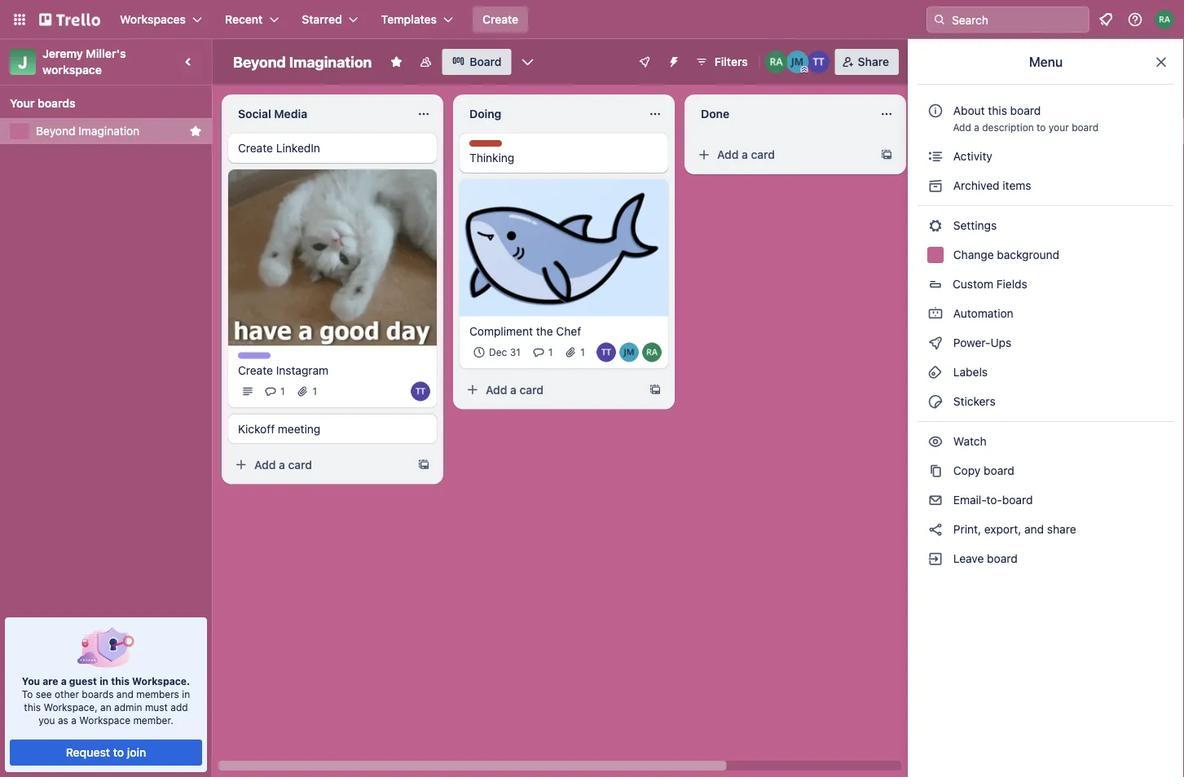 Task type: describe. For each thing, give the bounding box(es) containing it.
card for done
[[751, 148, 775, 161]]

social media
[[238, 107, 307, 121]]

board right your
[[1072, 121, 1099, 133]]

linkedin
[[276, 141, 320, 155]]

0 notifications image
[[1096, 10, 1116, 29]]

workspace navigation collapse icon image
[[178, 51, 201, 73]]

thinking link
[[470, 150, 659, 166]]

1 vertical spatial terry turtle (terryturtle) image
[[597, 343, 616, 363]]

workspace
[[42, 63, 102, 77]]

beyond inside text box
[[233, 53, 286, 71]]

description
[[983, 121, 1034, 133]]

a right as
[[71, 715, 77, 726]]

doing
[[470, 107, 502, 121]]

templates button
[[371, 7, 463, 33]]

31
[[510, 347, 521, 358]]

kickoff
[[238, 422, 275, 436]]

compliment
[[470, 325, 533, 338]]

custom fields
[[953, 278, 1028, 291]]

j
[[18, 52, 27, 71]]

email-
[[954, 494, 987, 507]]

create button
[[473, 7, 528, 33]]

create linkedin link
[[238, 140, 427, 157]]

add for done
[[717, 148, 739, 161]]

print, export, and share
[[951, 523, 1077, 536]]

change background link
[[918, 242, 1175, 268]]

leave board
[[951, 552, 1018, 566]]

starred button
[[292, 7, 368, 33]]

to inside about this board add a description to your board
[[1037, 121, 1046, 133]]

sm image for stickers
[[928, 394, 944, 410]]

a down kickoff meeting
[[279, 458, 285, 472]]

ups
[[991, 336, 1012, 350]]

stickers link
[[918, 389, 1175, 415]]

this member is an admin of this board. image
[[801, 66, 808, 73]]

Social Media text field
[[228, 101, 408, 127]]

card for doing
[[520, 383, 544, 397]]

jeremy miller (jeremymiller198) image
[[620, 343, 639, 363]]

1 down chef
[[581, 347, 585, 358]]

a down 31 on the top of page
[[510, 383, 517, 397]]

to inside button
[[113, 746, 124, 760]]

add a card for doing
[[486, 383, 544, 397]]

workspace,
[[44, 702, 98, 713]]

labels link
[[918, 360, 1175, 386]]

0 horizontal spatial ruby anderson (rubyanderson7) image
[[642, 343, 662, 363]]

this inside about this board add a description to your board
[[988, 104, 1008, 117]]

a inside about this board add a description to your board
[[974, 121, 980, 133]]

compliment the chef
[[470, 325, 581, 338]]

create linkedin
[[238, 141, 320, 155]]

filters button
[[690, 49, 753, 75]]

admin
[[114, 702, 142, 713]]

as
[[58, 715, 68, 726]]

create from template… image
[[880, 148, 893, 161]]

a down done text box on the right top of the page
[[742, 148, 748, 161]]

create from template… image for social media
[[417, 458, 430, 472]]

workspace.
[[132, 676, 190, 687]]

search image
[[933, 13, 946, 26]]

miller's
[[86, 47, 126, 60]]

watch link
[[918, 429, 1175, 455]]

boards inside 'you are a guest in this workspace. to see other boards and members in this workspace, an admin must add you as a workspace member.'
[[82, 689, 114, 700]]

activity
[[951, 150, 993, 163]]

add a card button for doing
[[460, 377, 642, 403]]

archived items link
[[918, 173, 1175, 199]]

sm image for archived items
[[928, 178, 944, 194]]

add for social media
[[254, 458, 276, 472]]

thinking
[[470, 151, 515, 165]]

sm image for power-ups
[[928, 335, 944, 351]]

fields
[[997, 278, 1028, 291]]

create from template… image for doing
[[649, 384, 662, 397]]

sm image for leave board
[[928, 551, 944, 567]]

your
[[1049, 121, 1069, 133]]

starred
[[302, 13, 342, 26]]

open information menu image
[[1127, 11, 1144, 28]]

sm image for automation
[[928, 306, 944, 322]]

board up print, export, and share
[[1003, 494, 1033, 507]]

sm image for watch
[[928, 434, 944, 450]]

custom fields button
[[918, 271, 1175, 298]]

kickoff meeting
[[238, 422, 321, 436]]

jeremy miller's workspace
[[42, 47, 129, 77]]

sm image for copy board
[[928, 463, 944, 479]]

must
[[145, 702, 168, 713]]

power-ups
[[951, 336, 1015, 350]]

you
[[39, 715, 55, 726]]

request to join
[[66, 746, 146, 760]]

background
[[997, 248, 1060, 262]]

export,
[[985, 523, 1022, 536]]

starred icon image
[[189, 125, 202, 138]]

workspace
[[79, 715, 130, 726]]

media
[[274, 107, 307, 121]]

recent button
[[215, 7, 289, 33]]

members
[[136, 689, 179, 700]]

share
[[858, 55, 889, 68]]

color: bold red, title: "thoughts" element
[[470, 140, 514, 152]]

request to join button
[[10, 740, 202, 766]]

Done text field
[[691, 101, 871, 127]]

Search field
[[946, 7, 1089, 32]]

create for create
[[483, 13, 519, 26]]

your
[[10, 97, 35, 110]]

customize views image
[[520, 54, 536, 70]]

done
[[701, 107, 730, 121]]

primary element
[[0, 0, 1185, 39]]

1 vertical spatial imagination
[[79, 124, 140, 138]]

ruby anderson (rubyanderson7) image
[[1155, 10, 1175, 29]]

to-
[[987, 494, 1003, 507]]

change
[[954, 248, 994, 262]]

jeremy
[[42, 47, 83, 60]]

activity link
[[918, 143, 1175, 170]]

about this board add a description to your board
[[953, 104, 1099, 133]]

your boards with 1 items element
[[10, 94, 194, 113]]

copy board link
[[918, 458, 1175, 484]]

0 horizontal spatial beyond
[[36, 124, 75, 138]]



Task type: locate. For each thing, give the bounding box(es) containing it.
back to home image
[[39, 7, 100, 33]]

1 down the
[[548, 347, 553, 358]]

Board name text field
[[225, 49, 380, 75]]

settings link
[[918, 213, 1175, 239]]

0 vertical spatial and
[[1025, 523, 1044, 536]]

an
[[100, 702, 111, 713]]

sm image inside activity link
[[928, 148, 944, 165]]

1 down instagram
[[313, 386, 317, 397]]

a right are on the left bottom of the page
[[61, 676, 67, 687]]

sm image for activity
[[928, 148, 944, 165]]

workspace visible image
[[419, 55, 432, 68]]

board
[[470, 55, 502, 68]]

leave board link
[[918, 546, 1175, 572]]

sm image inside 'copy board' 'link'
[[928, 463, 944, 479]]

1 vertical spatial and
[[116, 689, 134, 700]]

print,
[[954, 523, 982, 536]]

imagination inside text box
[[289, 53, 372, 71]]

your boards
[[10, 97, 76, 110]]

7 sm image from the top
[[928, 492, 944, 509]]

terry turtle (terryturtle) image
[[411, 382, 430, 401]]

filters
[[715, 55, 748, 68]]

sm image left watch
[[928, 434, 944, 450]]

2 vertical spatial add a card button
[[228, 452, 411, 478]]

create
[[483, 13, 519, 26], [238, 141, 273, 155], [238, 364, 273, 377]]

0 vertical spatial card
[[751, 148, 775, 161]]

join
[[127, 746, 146, 760]]

0 vertical spatial add a card button
[[691, 142, 874, 168]]

0 horizontal spatial imagination
[[79, 124, 140, 138]]

1 vertical spatial this
[[111, 676, 130, 687]]

sm image inside settings link
[[928, 218, 944, 234]]

sm image left email-
[[928, 492, 944, 509]]

1 vertical spatial add a card button
[[460, 377, 642, 403]]

items
[[1003, 179, 1032, 192]]

share
[[1048, 523, 1077, 536]]

sm image inside email-to-board link
[[928, 492, 944, 509]]

add a card button for done
[[691, 142, 874, 168]]

terry turtle (terryturtle) image left jeremy miller (jeremymiller198) image in the right top of the page
[[597, 343, 616, 363]]

and up admin
[[116, 689, 134, 700]]

other
[[55, 689, 79, 700]]

templates
[[381, 13, 437, 26]]

color: purple, title: none image
[[238, 353, 271, 359]]

sm image left copy
[[928, 463, 944, 479]]

this up the description
[[988, 104, 1008, 117]]

1 vertical spatial beyond imagination
[[36, 124, 140, 138]]

to
[[1037, 121, 1046, 133], [113, 746, 124, 760]]

8 sm image from the top
[[928, 522, 944, 538]]

1 horizontal spatial and
[[1025, 523, 1044, 536]]

thoughts
[[470, 141, 514, 152]]

create from template… image
[[649, 384, 662, 397], [417, 458, 430, 472]]

this down 'to'
[[24, 702, 41, 713]]

add down done
[[717, 148, 739, 161]]

0 vertical spatial to
[[1037, 121, 1046, 133]]

to left your
[[1037, 121, 1046, 133]]

card down meeting
[[288, 458, 312, 472]]

board link
[[442, 49, 512, 75]]

social
[[238, 107, 271, 121]]

change background
[[951, 248, 1060, 262]]

sm image left labels
[[928, 364, 944, 381]]

dec 31
[[489, 347, 521, 358]]

1 vertical spatial ruby anderson (rubyanderson7) image
[[642, 343, 662, 363]]

2 vertical spatial this
[[24, 702, 41, 713]]

add
[[171, 702, 188, 713]]

labels
[[951, 366, 988, 379]]

Dec 31 checkbox
[[470, 343, 526, 363]]

sm image left automation
[[928, 306, 944, 322]]

1 horizontal spatial boards
[[82, 689, 114, 700]]

add for doing
[[486, 383, 507, 397]]

sm image inside labels link
[[928, 364, 944, 381]]

create up the board
[[483, 13, 519, 26]]

print, export, and share link
[[918, 517, 1175, 543]]

watch
[[951, 435, 990, 448]]

1 vertical spatial add a card
[[486, 383, 544, 397]]

see
[[36, 689, 52, 700]]

2 vertical spatial add a card
[[254, 458, 312, 472]]

4 sm image from the top
[[928, 551, 944, 567]]

archived items
[[951, 179, 1032, 192]]

star or unstar board image
[[390, 55, 403, 68]]

1 horizontal spatial add a card
[[486, 383, 544, 397]]

about
[[954, 104, 985, 117]]

2 sm image from the top
[[928, 178, 944, 194]]

meeting
[[278, 422, 321, 436]]

add a card for done
[[717, 148, 775, 161]]

sm image inside archived items link
[[928, 178, 944, 194]]

1 sm image from the top
[[928, 394, 944, 410]]

add inside about this board add a description to your board
[[953, 121, 972, 133]]

beyond imagination down starred
[[233, 53, 372, 71]]

add down kickoff
[[254, 458, 276, 472]]

email-to-board link
[[918, 488, 1175, 514]]

leave
[[954, 552, 984, 566]]

sm image left leave
[[928, 551, 944, 567]]

in
[[100, 676, 109, 687], [182, 689, 190, 700]]

1 horizontal spatial ruby anderson (rubyanderson7) image
[[765, 51, 788, 73]]

and
[[1025, 523, 1044, 536], [116, 689, 134, 700]]

0 horizontal spatial terry turtle (terryturtle) image
[[597, 343, 616, 363]]

beyond imagination
[[233, 53, 372, 71], [36, 124, 140, 138]]

sm image inside automation link
[[928, 306, 944, 322]]

card for social media
[[288, 458, 312, 472]]

1 vertical spatial create from template… image
[[417, 458, 430, 472]]

in up add
[[182, 689, 190, 700]]

guest
[[69, 676, 97, 687]]

member.
[[133, 715, 173, 726]]

board up the description
[[1011, 104, 1041, 117]]

you
[[22, 676, 40, 687]]

sm image
[[928, 148, 944, 165], [928, 178, 944, 194], [928, 218, 944, 234], [928, 306, 944, 322], [928, 335, 944, 351], [928, 364, 944, 381], [928, 492, 944, 509], [928, 522, 944, 538]]

sm image left print,
[[928, 522, 944, 538]]

create down color: purple, title: none icon at the top
[[238, 364, 273, 377]]

settings
[[951, 219, 997, 232]]

boards up an
[[82, 689, 114, 700]]

a
[[974, 121, 980, 133], [742, 148, 748, 161], [510, 383, 517, 397], [279, 458, 285, 472], [61, 676, 67, 687], [71, 715, 77, 726]]

to left join
[[113, 746, 124, 760]]

imagination down starred 'popup button'
[[289, 53, 372, 71]]

0 vertical spatial terry turtle (terryturtle) image
[[808, 51, 830, 73]]

ruby anderson (rubyanderson7) image right jeremy miller (jeremymiller198) image in the right top of the page
[[642, 343, 662, 363]]

imagination down your boards with 1 items element at the left of page
[[79, 124, 140, 138]]

2 horizontal spatial this
[[988, 104, 1008, 117]]

1 down create instagram
[[280, 386, 285, 397]]

1 vertical spatial in
[[182, 689, 190, 700]]

dec
[[489, 347, 507, 358]]

0 vertical spatial create
[[483, 13, 519, 26]]

board down export, on the right bottom of the page
[[987, 552, 1018, 566]]

beyond
[[233, 53, 286, 71], [36, 124, 75, 138]]

0 vertical spatial in
[[100, 676, 109, 687]]

sm image inside watch link
[[928, 434, 944, 450]]

0 horizontal spatial in
[[100, 676, 109, 687]]

sm image for settings
[[928, 218, 944, 234]]

add a card
[[717, 148, 775, 161], [486, 383, 544, 397], [254, 458, 312, 472]]

3 sm image from the top
[[928, 463, 944, 479]]

power-
[[954, 336, 991, 350]]

sm image left settings on the top right of the page
[[928, 218, 944, 234]]

card down 31 on the top of page
[[520, 383, 544, 397]]

in right guest
[[100, 676, 109, 687]]

ruby anderson (rubyanderson7) image left this member is an admin of this board. icon
[[765, 51, 788, 73]]

card down done text box on the right top of the page
[[751, 148, 775, 161]]

2 vertical spatial card
[[288, 458, 312, 472]]

sm image left power- on the right
[[928, 335, 944, 351]]

boards right the your
[[38, 97, 76, 110]]

custom
[[953, 278, 994, 291]]

jeremy miller (jeremymiller198) image
[[786, 51, 809, 73]]

6 sm image from the top
[[928, 364, 944, 381]]

1 horizontal spatial this
[[111, 676, 130, 687]]

sm image left activity
[[928, 148, 944, 165]]

a down about on the top right
[[974, 121, 980, 133]]

and inside 'you are a guest in this workspace. to see other boards and members in this workspace, an admin must add you as a workspace member.'
[[116, 689, 134, 700]]

0 vertical spatial imagination
[[289, 53, 372, 71]]

add a card button down 31 on the top of page
[[460, 377, 642, 403]]

automation link
[[918, 301, 1175, 327]]

automation
[[951, 307, 1014, 320]]

workspaces
[[120, 13, 186, 26]]

create instagram
[[238, 364, 329, 377]]

add a card down 31 on the top of page
[[486, 383, 544, 397]]

sm image inside print, export, and share link
[[928, 522, 944, 538]]

create for create instagram
[[238, 364, 273, 377]]

boards
[[38, 97, 76, 110], [82, 689, 114, 700]]

beyond down recent popup button
[[233, 53, 286, 71]]

1 vertical spatial to
[[113, 746, 124, 760]]

imagination
[[289, 53, 372, 71], [79, 124, 140, 138]]

2 horizontal spatial add a card
[[717, 148, 775, 161]]

sm image left stickers
[[928, 394, 944, 410]]

thoughts thinking
[[470, 141, 515, 165]]

1 horizontal spatial in
[[182, 689, 190, 700]]

ruby anderson (rubyanderson7) image
[[765, 51, 788, 73], [642, 343, 662, 363]]

0 horizontal spatial add a card button
[[228, 452, 411, 478]]

are
[[43, 676, 58, 687]]

0 horizontal spatial and
[[116, 689, 134, 700]]

to
[[22, 689, 33, 700]]

workspaces button
[[110, 7, 212, 33]]

0 vertical spatial add a card
[[717, 148, 775, 161]]

sm image inside leave board link
[[928, 551, 944, 567]]

sm image for print, export, and share
[[928, 522, 944, 538]]

1 horizontal spatial to
[[1037, 121, 1046, 133]]

0 horizontal spatial card
[[288, 458, 312, 472]]

add down dec 31 option
[[486, 383, 507, 397]]

sm image inside power-ups "link"
[[928, 335, 944, 351]]

instagram
[[276, 364, 329, 377]]

1 horizontal spatial beyond
[[233, 53, 286, 71]]

board inside 'link'
[[984, 464, 1015, 478]]

add a card down done
[[717, 148, 775, 161]]

sm image for labels
[[928, 364, 944, 381]]

0 horizontal spatial beyond imagination
[[36, 124, 140, 138]]

Doing text field
[[460, 101, 639, 127]]

1 horizontal spatial card
[[520, 383, 544, 397]]

copy
[[954, 464, 981, 478]]

add a card down kickoff meeting
[[254, 458, 312, 472]]

share button
[[835, 49, 899, 75]]

1 vertical spatial create
[[238, 141, 273, 155]]

sm image
[[928, 394, 944, 410], [928, 434, 944, 450], [928, 463, 944, 479], [928, 551, 944, 567]]

stickers
[[951, 395, 996, 408]]

add a card button down kickoff meeting link
[[228, 452, 411, 478]]

1 vertical spatial card
[[520, 383, 544, 397]]

0 vertical spatial this
[[988, 104, 1008, 117]]

you are a guest in this workspace. to see other boards and members in this workspace, an admin must add you as a workspace member.
[[22, 676, 190, 726]]

1 horizontal spatial beyond imagination
[[233, 53, 372, 71]]

the
[[536, 325, 553, 338]]

2 horizontal spatial add a card button
[[691, 142, 874, 168]]

1 horizontal spatial imagination
[[289, 53, 372, 71]]

kickoff meeting link
[[238, 421, 427, 437]]

create for create linkedin
[[238, 141, 273, 155]]

power-ups link
[[918, 330, 1175, 356]]

0 horizontal spatial add a card
[[254, 458, 312, 472]]

add
[[953, 121, 972, 133], [717, 148, 739, 161], [486, 383, 507, 397], [254, 458, 276, 472]]

1 sm image from the top
[[928, 148, 944, 165]]

sm image inside stickers link
[[928, 394, 944, 410]]

copy board
[[951, 464, 1015, 478]]

terry turtle (terryturtle) image
[[808, 51, 830, 73], [597, 343, 616, 363]]

add a card button down done text box on the right top of the page
[[691, 142, 874, 168]]

0 vertical spatial ruby anderson (rubyanderson7) image
[[765, 51, 788, 73]]

email-to-board
[[951, 494, 1033, 507]]

2 horizontal spatial card
[[751, 148, 775, 161]]

create inside button
[[483, 13, 519, 26]]

4 sm image from the top
[[928, 306, 944, 322]]

0 vertical spatial beyond imagination
[[233, 53, 372, 71]]

3 sm image from the top
[[928, 218, 944, 234]]

recent
[[225, 13, 263, 26]]

0 vertical spatial beyond
[[233, 53, 286, 71]]

add a card for social media
[[254, 458, 312, 472]]

0 horizontal spatial create from template… image
[[417, 458, 430, 472]]

sm image left archived
[[928, 178, 944, 194]]

automation image
[[661, 49, 684, 72]]

2 vertical spatial create
[[238, 364, 273, 377]]

beyond imagination inside text box
[[233, 53, 372, 71]]

add down about on the top right
[[953, 121, 972, 133]]

1 vertical spatial beyond
[[36, 124, 75, 138]]

2 sm image from the top
[[928, 434, 944, 450]]

terry turtle (terryturtle) image left the share button
[[808, 51, 830, 73]]

this up admin
[[111, 676, 130, 687]]

beyond down your boards
[[36, 124, 75, 138]]

0 vertical spatial create from template… image
[[649, 384, 662, 397]]

1 horizontal spatial create from template… image
[[649, 384, 662, 397]]

0 horizontal spatial this
[[24, 702, 41, 713]]

add a card button for social media
[[228, 452, 411, 478]]

and left share
[[1025, 523, 1044, 536]]

1 horizontal spatial add a card button
[[460, 377, 642, 403]]

power ups image
[[638, 55, 651, 68]]

1 horizontal spatial terry turtle (terryturtle) image
[[808, 51, 830, 73]]

sm image for email-to-board
[[928, 492, 944, 509]]

5 sm image from the top
[[928, 335, 944, 351]]

add a card button
[[691, 142, 874, 168], [460, 377, 642, 403], [228, 452, 411, 478]]

create down "social"
[[238, 141, 273, 155]]

beyond imagination down your boards with 1 items element at the left of page
[[36, 124, 140, 138]]

board
[[1011, 104, 1041, 117], [1072, 121, 1099, 133], [984, 464, 1015, 478], [1003, 494, 1033, 507], [987, 552, 1018, 566]]

menu
[[1029, 54, 1063, 70]]

1 vertical spatial boards
[[82, 689, 114, 700]]

0 vertical spatial boards
[[38, 97, 76, 110]]

board up to-
[[984, 464, 1015, 478]]

create instagram link
[[238, 362, 427, 379]]

chef
[[556, 325, 581, 338]]

0 horizontal spatial to
[[113, 746, 124, 760]]

0 horizontal spatial boards
[[38, 97, 76, 110]]



Task type: vqa. For each thing, say whether or not it's contained in the screenshot.
card associated with Doing
yes



